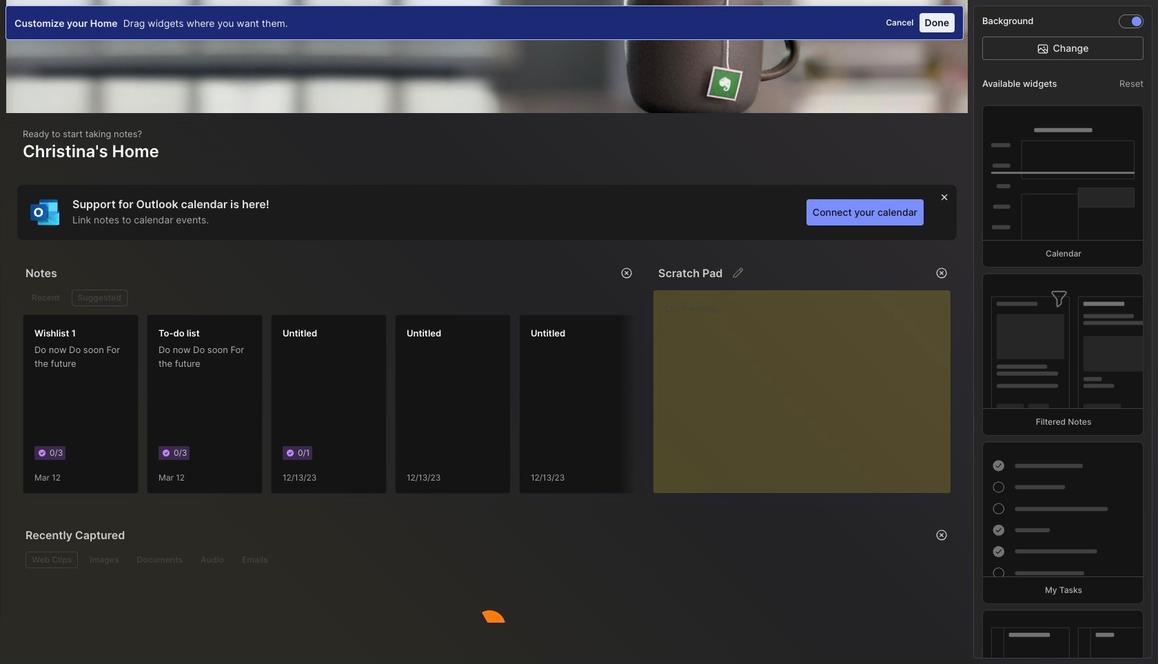 Task type: locate. For each thing, give the bounding box(es) containing it.
edit widget title image
[[732, 266, 746, 280]]

background image
[[1132, 17, 1142, 26]]



Task type: vqa. For each thing, say whether or not it's contained in the screenshot.
Background image in the top of the page
yes



